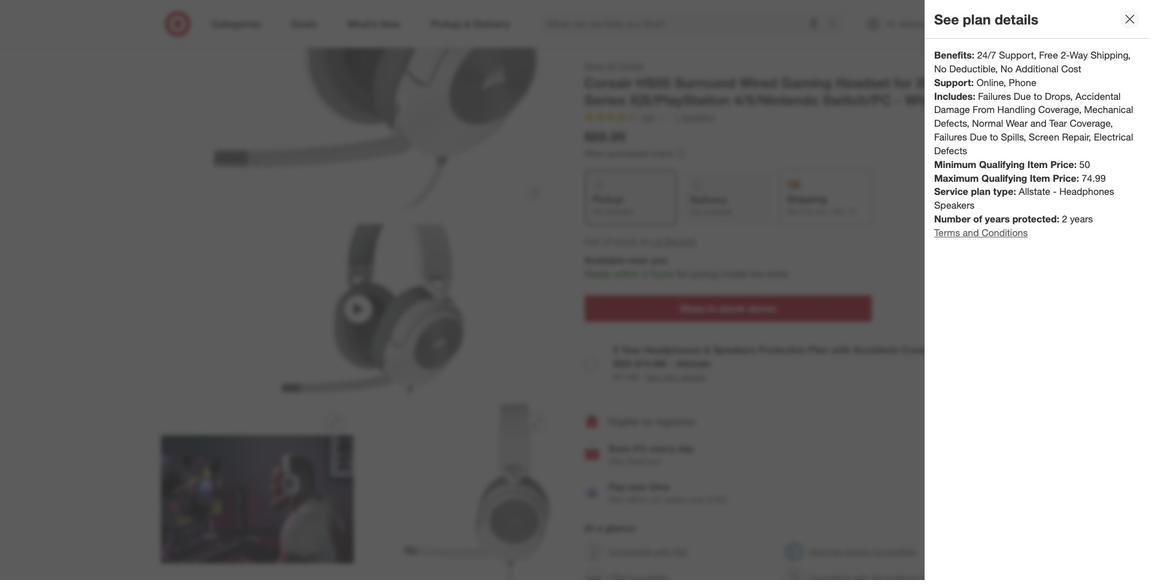 Task type: describe. For each thing, give the bounding box(es) containing it.
every
[[651, 443, 675, 455]]

time
[[650, 481, 670, 493]]

allstate inside allstate - headphones speakers
[[1020, 186, 1051, 198]]

save 5% every day with redcard
[[609, 443, 694, 467]]

failures due to drops, accidental damage from handling coverage, mechanical defects, normal wear and tear coverage, failures due to spills, screen repair, electrical defects
[[935, 90, 1134, 157]]

see plan details dialog
[[925, 0, 1150, 581]]

cost
[[1062, 63, 1082, 75]]

shipping
[[787, 193, 827, 205]]

1 vertical spatial price:
[[1054, 172, 1080, 184]]

surround
[[675, 74, 736, 91]]

available
[[585, 255, 626, 267]]

not for pickup
[[593, 207, 604, 216]]

1 vertical spatial qualifying
[[982, 172, 1028, 184]]

available near you ready within 2 hours for pickup inside the store
[[585, 255, 789, 280]]

support: online, phone
[[935, 76, 1037, 88]]

xbox
[[917, 74, 950, 91]]

minimum
[[935, 159, 977, 171]]

accidental
[[1076, 90, 1122, 102]]

protection
[[759, 344, 806, 356]]

at
[[585, 523, 595, 535]]

way
[[1070, 49, 1089, 61]]

includes:
[[935, 90, 976, 102]]

1 horizontal spatial to
[[1034, 90, 1043, 102]]

with inside save 5% every day with redcard
[[609, 457, 625, 467]]

0 vertical spatial failures
[[979, 90, 1012, 102]]

2 inside see plan details dialog
[[1063, 213, 1068, 225]]

support,
[[1000, 49, 1037, 61]]

corsair hs55 surround wired gaming headset for xbox series x|s/playstation 4/5/nintendo switch/pc - white, 2 of 10, play video image
[[161, 225, 556, 394]]

tear
[[1050, 118, 1068, 129]]

show in-stock stores button
[[585, 296, 872, 322]]

inside
[[723, 268, 748, 280]]

hs55
[[637, 74, 671, 91]]

the
[[751, 268, 764, 280]]

near
[[628, 255, 649, 267]]

conditions
[[982, 227, 1029, 239]]

available for pickup
[[606, 207, 634, 216]]

terms and conditions
[[935, 227, 1029, 239]]

online,
[[977, 76, 1007, 88]]

additional
[[1016, 63, 1059, 75]]

What can we help you find? suggestions appear below search field
[[540, 11, 831, 37]]

details inside see plan details dialog
[[995, 11, 1039, 27]]

out
[[585, 236, 600, 248]]

electrical
[[1095, 131, 1134, 143]]

glance
[[605, 523, 636, 535]]

corsair hs55 surround wired gaming headset for xbox series x|s/playstation 4/5/nintendo switch/pc - white, 1 of 10 image
[[161, 0, 556, 215]]

beverly
[[665, 236, 697, 248]]

benefits:
[[935, 49, 975, 61]]

terms and conditions link
[[935, 227, 1029, 239]]

2 no from the left
[[1001, 63, 1014, 75]]

stock for of
[[614, 236, 637, 248]]

0 vertical spatial qualifying
[[980, 159, 1026, 171]]

1 vertical spatial corsair
[[585, 74, 633, 91]]

headphones for year
[[644, 344, 702, 356]]

74.99
[[1083, 172, 1107, 184]]

see inside 2 year headphones & speakers protection plan with accidents coverage ($50-$74.99) - allstate $17.00 · see plan details
[[646, 373, 661, 383]]

terms
[[935, 227, 961, 239]]

by
[[807, 207, 815, 216]]

search button
[[823, 11, 852, 40]]

- inside shop all corsair corsair hs55 surround wired gaming headset for xbox series x|s/playstation 4/5/nintendo switch/pc - white
[[896, 91, 902, 108]]

gaming
[[782, 74, 833, 91]]

compatible inside nintendo switch compatible button
[[873, 548, 917, 558]]

allstate - headphones speakers
[[935, 186, 1115, 212]]

normal
[[973, 118, 1004, 129]]

hours
[[651, 268, 675, 280]]

save
[[609, 443, 631, 455]]

1 years from the left
[[986, 213, 1010, 225]]

with inside pay over time with affirm on orders over $100
[[609, 495, 625, 505]]

pay over time with affirm on orders over $100
[[609, 481, 727, 505]]

la
[[651, 236, 663, 248]]

pay
[[609, 481, 625, 493]]

maximum
[[935, 172, 979, 184]]

pickup
[[692, 268, 720, 280]]

plan
[[809, 344, 829, 356]]

x|s/playstation
[[630, 91, 730, 108]]

1 horizontal spatial over
[[690, 495, 707, 505]]

shipping,
[[1091, 49, 1131, 61]]

number
[[935, 213, 971, 225]]

year
[[622, 344, 642, 356]]

it
[[801, 207, 805, 216]]

2 inside available near you ready within 2 hours for pickup inside the store
[[643, 268, 648, 280]]

see inside see plan details dialog
[[935, 11, 960, 27]]

speakers inside allstate - headphones speakers
[[935, 200, 975, 212]]

show
[[680, 303, 706, 315]]

defects,
[[935, 118, 970, 129]]

with inside 2 year headphones & speakers protection plan with accidents coverage ($50-$74.99) - allstate $17.00 · see plan details
[[832, 344, 851, 356]]

$69.99
[[585, 128, 626, 145]]

corsair hs55 surround wired gaming headset for xbox series x|s/playstation 4/5/nintendo switch/pc - white, 3 of 10 image
[[161, 404, 354, 581]]

damage
[[935, 104, 971, 116]]

defects
[[935, 145, 968, 157]]

for inside available near you ready within 2 hours for pickup inside the store
[[677, 268, 689, 280]]

you
[[651, 255, 668, 267]]

$17.00
[[614, 373, 639, 383]]

plan for type:
[[972, 186, 991, 198]]

nintendo
[[809, 548, 843, 558]]

4/5/nintendo
[[734, 91, 819, 108]]

shipping get it by sun, dec 10
[[787, 193, 856, 216]]

10
[[848, 207, 856, 216]]

1 vertical spatial coverage,
[[1070, 118, 1114, 129]]

out of stock at la beverly
[[585, 236, 697, 248]]

2 years from the left
[[1071, 213, 1094, 225]]

and inside failures due to drops, accidental damage from handling coverage, mechanical defects, normal wear and tear coverage, failures due to spills, screen repair, electrical defects
[[1031, 118, 1047, 129]]

0 horizontal spatial and
[[963, 227, 980, 239]]

not for delivery
[[691, 208, 702, 217]]

of for number
[[974, 213, 983, 225]]

compatible inside "compatible with ps5" button
[[609, 548, 652, 558]]

0 horizontal spatial over
[[628, 481, 648, 493]]

0 vertical spatial item
[[1028, 159, 1048, 171]]

($50-
[[614, 358, 636, 370]]

1 question link
[[669, 111, 716, 125]]

for inside shop all corsair corsair hs55 surround wired gaming headset for xbox series x|s/playstation 4/5/nintendo switch/pc - white
[[895, 74, 913, 91]]



Task type: locate. For each thing, give the bounding box(es) containing it.
0 horizontal spatial with
[[655, 548, 670, 558]]

purchased
[[609, 149, 649, 159]]

0 horizontal spatial headphones
[[644, 344, 702, 356]]

failures
[[979, 90, 1012, 102], [935, 131, 968, 143]]

a
[[597, 523, 603, 535]]

2 vertical spatial for
[[642, 416, 654, 428]]

when purchased online
[[585, 149, 674, 159]]

- left white
[[896, 91, 902, 108]]

wear
[[1007, 118, 1028, 129]]

headset
[[836, 74, 891, 91]]

over up affirm
[[628, 481, 648, 493]]

with right plan
[[832, 344, 851, 356]]

1 horizontal spatial of
[[974, 213, 983, 225]]

2 vertical spatial plan
[[663, 373, 679, 383]]

available inside delivery not available
[[704, 208, 732, 217]]

sun,
[[817, 207, 831, 216]]

1 horizontal spatial failures
[[979, 90, 1012, 102]]

stock left stores
[[720, 303, 746, 315]]

price: left 74.99
[[1054, 172, 1080, 184]]

details up support,
[[995, 11, 1039, 27]]

1 horizontal spatial see
[[935, 11, 960, 27]]

headphones up $74.99)
[[644, 344, 702, 356]]

get
[[787, 207, 799, 216]]

corsair down "all"
[[585, 74, 633, 91]]

0 vertical spatial to
[[1034, 90, 1043, 102]]

to down normal
[[991, 131, 999, 143]]

nintendo switch compatible
[[809, 548, 917, 558]]

search
[[823, 19, 852, 31]]

2 down near
[[643, 268, 648, 280]]

orders
[[664, 495, 688, 505]]

0 vertical spatial price:
[[1051, 159, 1077, 171]]

0 vertical spatial over
[[628, 481, 648, 493]]

of inside see plan details dialog
[[974, 213, 983, 225]]

affirm
[[628, 495, 650, 505]]

-
[[896, 91, 902, 108], [1054, 186, 1058, 198], [670, 358, 674, 370]]

0 horizontal spatial speakers
[[714, 344, 756, 356]]

within
[[615, 268, 640, 280]]

for
[[895, 74, 913, 91], [677, 268, 689, 280], [642, 416, 654, 428]]

mechanical
[[1085, 104, 1134, 116]]

0 vertical spatial stock
[[614, 236, 637, 248]]

no up support:
[[935, 63, 947, 75]]

plan left type:
[[972, 186, 991, 198]]

shop
[[585, 60, 605, 71]]

1 vertical spatial of
[[603, 236, 611, 248]]

with left ps5
[[655, 548, 670, 558]]

1 vertical spatial stock
[[720, 303, 746, 315]]

2 vertical spatial 2
[[614, 344, 619, 356]]

1 horizontal spatial years
[[1071, 213, 1094, 225]]

$74.99)
[[636, 358, 667, 370]]

item down screen
[[1028, 159, 1048, 171]]

plan down $74.99)
[[663, 373, 679, 383]]

0 horizontal spatial of
[[603, 236, 611, 248]]

- inside 2 year headphones & speakers protection plan with accidents coverage ($50-$74.99) - allstate $17.00 · see plan details
[[670, 358, 674, 370]]

service plan type:
[[935, 186, 1017, 198]]

0 vertical spatial corsair
[[618, 60, 645, 71]]

0 vertical spatial with
[[832, 344, 851, 356]]

1 horizontal spatial headphones
[[1060, 186, 1115, 198]]

1 vertical spatial for
[[677, 268, 689, 280]]

0 vertical spatial allstate
[[1020, 186, 1051, 198]]

item
[[1028, 159, 1048, 171], [1031, 172, 1051, 184]]

failures down online,
[[979, 90, 1012, 102]]

0 vertical spatial 2
[[1063, 213, 1068, 225]]

0 vertical spatial with
[[609, 457, 625, 467]]

0 horizontal spatial -
[[670, 358, 674, 370]]

1 vertical spatial failures
[[935, 131, 968, 143]]

allstate down 'minimum qualifying item price: 50 maximum qualifying item price: 74.99'
[[1020, 186, 1051, 198]]

in-
[[708, 303, 720, 315]]

2 with from the top
[[609, 495, 625, 505]]

plan for details
[[963, 11, 992, 27]]

over left $100
[[690, 495, 707, 505]]

0 vertical spatial -
[[896, 91, 902, 108]]

corsair right "all"
[[618, 60, 645, 71]]

not inside delivery not available
[[691, 208, 702, 217]]

0 horizontal spatial years
[[986, 213, 1010, 225]]

qualifying
[[980, 159, 1026, 171], [982, 172, 1028, 184]]

day
[[678, 443, 694, 455]]

wired
[[740, 74, 778, 91]]

at
[[640, 236, 648, 248]]

la beverly button
[[651, 235, 697, 249]]

with inside button
[[655, 548, 670, 558]]

1 vertical spatial 2
[[643, 268, 648, 280]]

compatible with ps5
[[609, 548, 688, 558]]

0 vertical spatial for
[[895, 74, 913, 91]]

2 right protected:
[[1063, 213, 1068, 225]]

speakers
[[935, 200, 975, 212], [714, 344, 756, 356]]

0 vertical spatial details
[[995, 11, 1039, 27]]

0 vertical spatial headphones
[[1060, 186, 1115, 198]]

ready
[[585, 268, 612, 280]]

headphones for -
[[1060, 186, 1115, 198]]

coverage, up repair,
[[1070, 118, 1114, 129]]

corsair
[[618, 60, 645, 71], [585, 74, 633, 91]]

0 horizontal spatial due
[[971, 131, 988, 143]]

0 vertical spatial plan
[[963, 11, 992, 27]]

repair,
[[1063, 131, 1092, 143]]

to down 'phone'
[[1034, 90, 1043, 102]]

2 inside 2 year headphones & speakers protection plan with accidents coverage ($50-$74.99) - allstate $17.00 · see plan details
[[614, 344, 619, 356]]

0 horizontal spatial compatible
[[609, 548, 652, 558]]

no down support,
[[1001, 63, 1014, 75]]

headphones
[[1060, 186, 1115, 198], [644, 344, 702, 356]]

speakers up number
[[935, 200, 975, 212]]

- up protected:
[[1054, 186, 1058, 198]]

0 vertical spatial speakers
[[935, 200, 975, 212]]

2 vertical spatial -
[[670, 358, 674, 370]]

speakers inside 2 year headphones & speakers protection plan with accidents coverage ($50-$74.99) - allstate $17.00 · see plan details
[[714, 344, 756, 356]]

headphones down 74.99
[[1060, 186, 1115, 198]]

2 horizontal spatial 2
[[1063, 213, 1068, 225]]

redcard
[[628, 457, 661, 467]]

and down number
[[963, 227, 980, 239]]

1 vertical spatial with
[[609, 495, 625, 505]]

service
[[935, 186, 969, 198]]

1 vertical spatial over
[[690, 495, 707, 505]]

0 horizontal spatial for
[[642, 416, 654, 428]]

1 horizontal spatial not
[[691, 208, 702, 217]]

with down the pay
[[609, 495, 625, 505]]

of up terms and conditions link
[[974, 213, 983, 225]]

available for delivery
[[704, 208, 732, 217]]

1 with from the top
[[609, 457, 625, 467]]

to
[[1034, 90, 1043, 102], [991, 131, 999, 143]]

allstate down &
[[676, 358, 711, 370]]

question
[[682, 112, 716, 122]]

0 horizontal spatial failures
[[935, 131, 968, 143]]

1 vertical spatial details
[[682, 373, 706, 383]]

plan up 24/7
[[963, 11, 992, 27]]

store
[[767, 268, 789, 280]]

free
[[1040, 49, 1059, 61]]

eligible
[[609, 416, 640, 428]]

0 horizontal spatial see
[[646, 373, 661, 383]]

see plan details button
[[646, 372, 706, 384]]

1 horizontal spatial stock
[[720, 303, 746, 315]]

details
[[995, 11, 1039, 27], [682, 373, 706, 383]]

plan inside 2 year headphones & speakers protection plan with accidents coverage ($50-$74.99) - allstate $17.00 · see plan details
[[663, 373, 679, 383]]

1 vertical spatial speakers
[[714, 344, 756, 356]]

1 vertical spatial -
[[1054, 186, 1058, 198]]

24/7 support, free 2-way shipping, no deductible, no additional cost
[[935, 49, 1131, 75]]

of right the out
[[603, 236, 611, 248]]

from
[[973, 104, 995, 116]]

0 horizontal spatial 2
[[614, 344, 619, 356]]

1 horizontal spatial due
[[1014, 90, 1032, 102]]

1 vertical spatial allstate
[[676, 358, 711, 370]]

see right ·
[[646, 373, 661, 383]]

pickup
[[593, 193, 624, 205]]

see left 8
[[935, 11, 960, 27]]

1 horizontal spatial 2
[[643, 268, 648, 280]]

0 vertical spatial see
[[935, 11, 960, 27]]

8
[[969, 13, 973, 20]]

1 horizontal spatial available
[[704, 208, 732, 217]]

see plan details
[[935, 11, 1039, 27]]

&
[[704, 344, 711, 356]]

available inside pickup not available
[[606, 207, 634, 216]]

1 horizontal spatial compatible
[[873, 548, 917, 558]]

compatible right switch
[[873, 548, 917, 558]]

not inside pickup not available
[[593, 207, 604, 216]]

support:
[[935, 76, 975, 88]]

not
[[593, 207, 604, 216], [691, 208, 702, 217]]

details inside 2 year headphones & speakers protection plan with accidents coverage ($50-$74.99) - allstate $17.00 · see plan details
[[682, 373, 706, 383]]

white
[[906, 91, 943, 108]]

1 vertical spatial see
[[646, 373, 661, 383]]

details down &
[[682, 373, 706, 383]]

0 vertical spatial due
[[1014, 90, 1032, 102]]

with
[[832, 344, 851, 356], [655, 548, 670, 558]]

2 compatible from the left
[[873, 548, 917, 558]]

failures up 'defects'
[[935, 131, 968, 143]]

1 vertical spatial and
[[963, 227, 980, 239]]

due down 'phone'
[[1014, 90, 1032, 102]]

due
[[1014, 90, 1032, 102], [971, 131, 988, 143]]

0 vertical spatial and
[[1031, 118, 1047, 129]]

available down delivery at top
[[704, 208, 732, 217]]

switch/pc
[[823, 91, 892, 108]]

no
[[935, 63, 947, 75], [1001, 63, 1014, 75]]

for right the hours
[[677, 268, 689, 280]]

1 horizontal spatial and
[[1031, 118, 1047, 129]]

- up see plan details button
[[670, 358, 674, 370]]

1 compatible from the left
[[609, 548, 652, 558]]

corsair hs55 surround wired gaming headset for xbox series x|s/playstation 4/5/nintendo switch/pc - white, 4 of 10 image
[[363, 404, 556, 581]]

102 link
[[585, 111, 667, 126]]

price: left 50
[[1051, 159, 1077, 171]]

24/7
[[978, 49, 997, 61]]

speakers right &
[[714, 344, 756, 356]]

1
[[675, 112, 680, 122]]

with down save
[[609, 457, 625, 467]]

and
[[1031, 118, 1047, 129], [963, 227, 980, 239]]

and up screen
[[1031, 118, 1047, 129]]

1 vertical spatial headphones
[[644, 344, 702, 356]]

1 horizontal spatial no
[[1001, 63, 1014, 75]]

available
[[606, 207, 634, 216], [704, 208, 732, 217]]

not down delivery at top
[[691, 208, 702, 217]]

for right the eligible
[[642, 416, 654, 428]]

item up allstate - headphones speakers on the top right of the page
[[1031, 172, 1051, 184]]

1 horizontal spatial with
[[832, 344, 851, 356]]

online
[[651, 149, 674, 159]]

delivery not available
[[691, 194, 732, 217]]

due down normal
[[971, 131, 988, 143]]

years up conditions
[[986, 213, 1010, 225]]

1 vertical spatial plan
[[972, 186, 991, 198]]

1 horizontal spatial allstate
[[1020, 186, 1051, 198]]

stock inside button
[[720, 303, 746, 315]]

0 vertical spatial of
[[974, 213, 983, 225]]

available down pickup on the right
[[606, 207, 634, 216]]

1 vertical spatial with
[[655, 548, 670, 558]]

0 horizontal spatial to
[[991, 131, 999, 143]]

1 horizontal spatial details
[[995, 11, 1039, 27]]

5%
[[633, 443, 648, 455]]

coverage, down drops,
[[1039, 104, 1082, 116]]

·
[[641, 372, 644, 384]]

years down 74.99
[[1071, 213, 1094, 225]]

0 horizontal spatial not
[[593, 207, 604, 216]]

compatible down the glance
[[609, 548, 652, 558]]

nintendo switch compatible button
[[785, 540, 917, 566]]

0 horizontal spatial stock
[[614, 236, 637, 248]]

2 horizontal spatial -
[[1054, 186, 1058, 198]]

spills,
[[1002, 131, 1027, 143]]

phone
[[1009, 76, 1037, 88]]

1 vertical spatial item
[[1031, 172, 1051, 184]]

1 vertical spatial due
[[971, 131, 988, 143]]

0 horizontal spatial details
[[682, 373, 706, 383]]

2 left year
[[614, 344, 619, 356]]

on
[[652, 495, 662, 505]]

all
[[607, 60, 615, 71]]

0 horizontal spatial allstate
[[676, 358, 711, 370]]

stock for in-
[[720, 303, 746, 315]]

compatible with ps5 button
[[585, 540, 688, 566]]

stock left at
[[614, 236, 637, 248]]

type:
[[994, 186, 1017, 198]]

headphones inside allstate - headphones speakers
[[1060, 186, 1115, 198]]

number of years protected: 2 years
[[935, 213, 1094, 225]]

series
[[585, 91, 626, 108]]

$100
[[709, 495, 727, 505]]

1 horizontal spatial -
[[896, 91, 902, 108]]

2 horizontal spatial for
[[895, 74, 913, 91]]

shop all corsair corsair hs55 surround wired gaming headset for xbox series x|s/playstation 4/5/nintendo switch/pc - white
[[585, 60, 950, 108]]

not down pickup on the right
[[593, 207, 604, 216]]

1 vertical spatial to
[[991, 131, 999, 143]]

None checkbox
[[585, 359, 597, 371]]

0 horizontal spatial no
[[935, 63, 947, 75]]

deductible,
[[950, 63, 999, 75]]

headphones inside 2 year headphones & speakers protection plan with accidents coverage ($50-$74.99) - allstate $17.00 · see plan details
[[644, 344, 702, 356]]

for up white
[[895, 74, 913, 91]]

1 no from the left
[[935, 63, 947, 75]]

- inside allstate - headphones speakers
[[1054, 186, 1058, 198]]

0 vertical spatial coverage,
[[1039, 104, 1082, 116]]

0 horizontal spatial available
[[606, 207, 634, 216]]

allstate inside 2 year headphones & speakers protection plan with accidents coverage ($50-$74.99) - allstate $17.00 · see plan details
[[676, 358, 711, 370]]

1 horizontal spatial speakers
[[935, 200, 975, 212]]

1 horizontal spatial for
[[677, 268, 689, 280]]

of for out
[[603, 236, 611, 248]]



Task type: vqa. For each thing, say whether or not it's contained in the screenshot.
"CUPBOARD"
no



